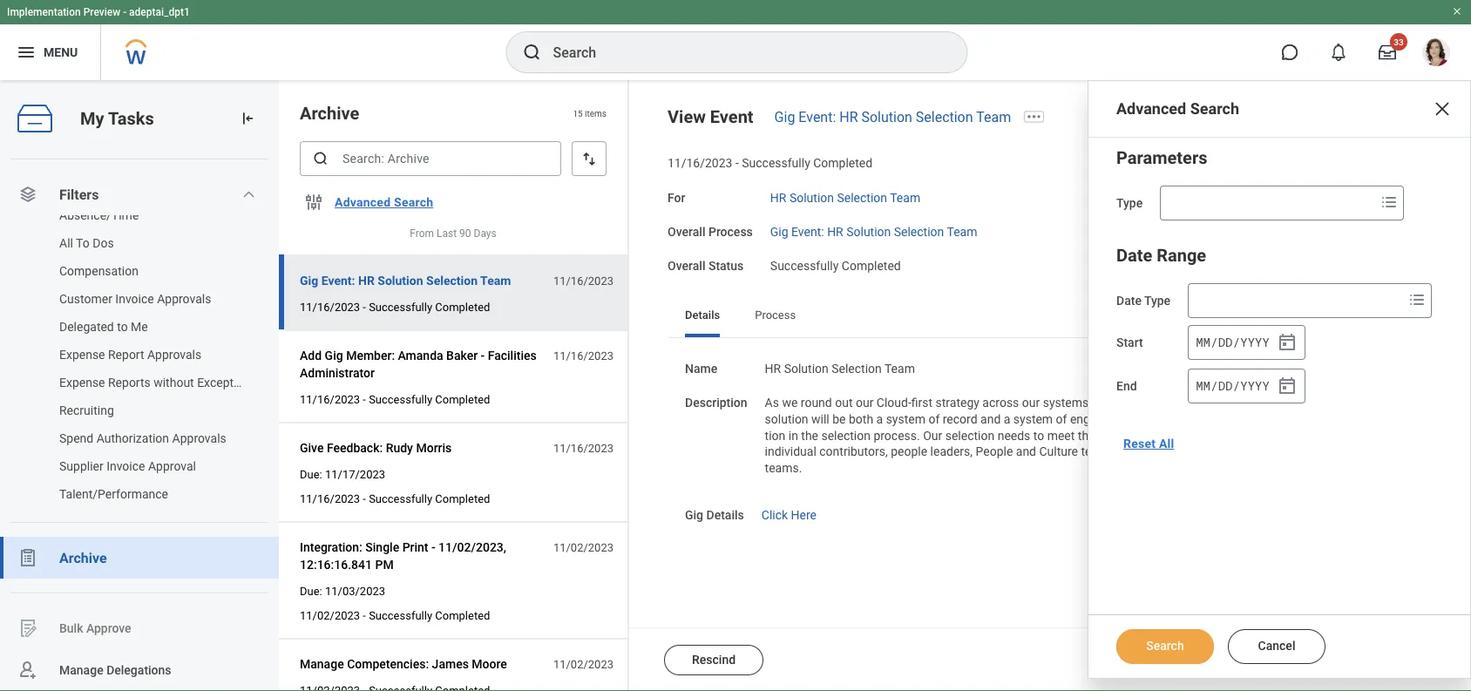 Task type: vqa. For each thing, say whether or not it's contained in the screenshot.
the Customer Invoice Approvals button
yes



Task type: locate. For each thing, give the bounding box(es) containing it.
gig
[[775, 109, 795, 125], [770, 224, 788, 239], [300, 273, 318, 288], [325, 348, 343, 363], [685, 508, 703, 522]]

search
[[1190, 100, 1239, 118], [394, 195, 433, 209], [1146, 639, 1184, 653]]

2 horizontal spatial across
[[1304, 412, 1340, 426]]

1 horizontal spatial advanced search
[[1117, 100, 1239, 118]]

a
[[1251, 396, 1258, 410], [876, 412, 883, 426], [1004, 412, 1011, 426]]

we up engagement, at the bottom right
[[1094, 396, 1110, 410]]

2 horizontal spatial team,
[[1233, 445, 1263, 459]]

dd
[[1218, 334, 1233, 350], [1218, 378, 1233, 394]]

a up people at the right of page
[[1004, 412, 1011, 426]]

completed down hr solution selection team link
[[842, 258, 901, 273]]

0 vertical spatial mm
[[1196, 334, 1211, 350]]

approvals inside button
[[172, 431, 226, 445]]

view event
[[668, 106, 754, 127]]

x image
[[1432, 98, 1453, 119]]

cancel button
[[1228, 629, 1326, 664]]

0 vertical spatial dd
[[1218, 334, 1233, 350]]

without
[[154, 375, 194, 390]]

mm inside start group
[[1196, 334, 1211, 350]]

event: up overall status element
[[792, 224, 824, 239]]

payroll
[[1193, 445, 1230, 459]]

2 horizontal spatial of
[[1134, 428, 1145, 443]]

2 mm from the top
[[1196, 378, 1211, 394]]

Date Type field
[[1189, 285, 1403, 316]]

click
[[762, 508, 788, 522]]

a right both
[[876, 412, 883, 426]]

type down date range
[[1144, 294, 1171, 308]]

needs up people at the right of page
[[998, 428, 1031, 443]]

completed up hr solution selection team link
[[813, 156, 873, 170]]

dd up end group at the right of page
[[1218, 334, 1233, 350]]

status
[[709, 258, 744, 273]]

0 vertical spatial gig event: hr solution selection team link
[[775, 109, 1011, 125]]

event: for overall process
[[792, 224, 824, 239]]

hr solution selection team for name "element"
[[765, 362, 915, 376]]

gig details
[[685, 508, 744, 522]]

2 vertical spatial approvals
[[172, 431, 226, 445]]

approvals up without on the bottom of the page
[[147, 347, 202, 362]]

0 horizontal spatial our
[[923, 428, 942, 443]]

successfully down add gig member: amanda baker - facilities administrator
[[369, 393, 432, 406]]

single
[[365, 540, 399, 554]]

date up date type
[[1117, 245, 1153, 265]]

0 horizontal spatial type
[[1117, 196, 1143, 210]]

selection
[[916, 109, 973, 125], [837, 191, 887, 205], [894, 224, 944, 239], [426, 273, 478, 288], [832, 362, 882, 376]]

completed
[[813, 156, 873, 170], [842, 258, 901, 273], [435, 300, 490, 313], [435, 393, 490, 406], [435, 492, 490, 505], [435, 609, 490, 622]]

yyyy up the new
[[1241, 378, 1270, 394]]

exceptions
[[197, 375, 257, 390]]

administrator
[[300, 366, 375, 380]]

reset all
[[1124, 436, 1174, 451]]

talent/performance button
[[0, 480, 261, 508]]

1 expense from the top
[[59, 347, 105, 362]]

0 horizontal spatial archive
[[59, 550, 107, 566]]

adeptai_dpt1
[[129, 6, 190, 18]]

manage inside button
[[300, 657, 344, 671]]

hr inside gig event: hr solution selection team button
[[358, 273, 375, 288]]

mm / dd / yyyy inside start group
[[1196, 334, 1270, 350]]

type
[[1117, 196, 1143, 210], [1144, 294, 1171, 308]]

prompts image
[[1407, 289, 1428, 310]]

end group
[[1188, 369, 1306, 404]]

1 vertical spatial hr solution selection team
[[765, 362, 915, 376]]

1 horizontal spatial selection
[[945, 428, 995, 443]]

- inside banner
[[123, 6, 126, 18]]

1 vertical spatial mm
[[1196, 378, 1211, 394]]

due: 11/03/2023
[[300, 584, 385, 598]]

implementation
[[7, 6, 81, 18]]

james
[[432, 657, 469, 671]]

to left me
[[117, 319, 128, 334]]

gig event: hr solution selection team for overall process
[[770, 224, 977, 239]]

successfully up manage competencies: james moore
[[369, 609, 432, 622]]

meet
[[1047, 428, 1075, 443]]

gig event: hr solution selection team for view event
[[775, 109, 1011, 125]]

first
[[912, 396, 933, 410]]

approvals for customer invoice approvals
[[157, 292, 211, 306]]

11/16/2023 - successfully completed down 11/17/2023
[[300, 492, 490, 505]]

0 vertical spatial advanced search
[[1117, 100, 1239, 118]]

all to dos button
[[0, 229, 261, 257]]

notifications large image
[[1330, 44, 1348, 61]]

2 the from the left
[[1078, 428, 1095, 443]]

details
[[685, 308, 720, 321], [706, 508, 744, 522]]

amanda
[[398, 348, 443, 363]]

disciplines,
[[1347, 428, 1407, 443]]

and right record on the right of the page
[[981, 412, 1001, 426]]

successfully down "rudy"
[[369, 492, 432, 505]]

all
[[59, 236, 73, 250], [1159, 436, 1174, 451]]

customer invoice approvals button
[[0, 285, 261, 313]]

people
[[976, 445, 1013, 459]]

dd for end
[[1218, 378, 1233, 394]]

1 horizontal spatial archive
[[300, 103, 359, 123]]

we right so
[[1160, 412, 1175, 426]]

1 horizontal spatial type
[[1144, 294, 1171, 308]]

2 vertical spatial across
[[1260, 428, 1297, 443]]

approval
[[148, 459, 196, 473]]

gig event: hr solution selection team link for event
[[775, 109, 1011, 125]]

- right print
[[431, 540, 435, 554]]

dd up select
[[1218, 378, 1233, 394]]

tab list containing details
[[668, 296, 1436, 337]]

delegated to me button
[[0, 313, 261, 341]]

2 dd from the top
[[1218, 378, 1233, 394]]

-
[[123, 6, 126, 18], [736, 156, 739, 170], [363, 300, 366, 313], [481, 348, 485, 363], [363, 393, 366, 406], [363, 492, 366, 505], [431, 540, 435, 554], [363, 609, 366, 622]]

1 vertical spatial gig event: hr solution selection team link
[[770, 221, 977, 239]]

invoice down compensation button
[[115, 292, 154, 306]]

click here
[[762, 508, 817, 522]]

our up leaders,
[[923, 428, 942, 443]]

process down successfully completed
[[755, 308, 796, 321]]

2 expense from the top
[[59, 375, 105, 390]]

hr solution selection team up the out
[[765, 362, 915, 376]]

mm / dd / yyyy up end group at the right of page
[[1196, 334, 1270, 350]]

0 vertical spatial process
[[709, 224, 753, 239]]

0 horizontal spatial needs
[[998, 428, 1031, 443]]

1 mm / dd / yyyy from the top
[[1196, 334, 1270, 350]]

0 horizontal spatial advanced
[[335, 195, 391, 209]]

across up multiple
[[1304, 412, 1340, 426]]

1 date from the top
[[1117, 245, 1153, 265]]

calendar image
[[1277, 332, 1298, 353]]

expense up recruiting
[[59, 375, 105, 390]]

1 horizontal spatial all
[[1159, 436, 1174, 451]]

1 needs from the left
[[998, 428, 1031, 443]]

1 horizontal spatial of
[[1056, 412, 1067, 426]]

event: up add
[[321, 273, 355, 288]]

1 vertical spatial approvals
[[147, 347, 202, 362]]

gig left click
[[685, 508, 703, 522]]

across up it,
[[1260, 428, 1297, 443]]

yyyy inside start group
[[1241, 334, 1270, 350]]

transformation import image
[[239, 110, 256, 127]]

overall status element
[[770, 248, 901, 274]]

invoice down spend authorization approvals button at the left of page
[[106, 459, 145, 473]]

spend authorization approvals
[[59, 431, 226, 445]]

2 selection from the left
[[945, 428, 995, 443]]

11/02/2023,
[[438, 540, 506, 554]]

2 vertical spatial 11/02/2023
[[553, 658, 614, 671]]

date up start
[[1117, 294, 1142, 308]]

hr
[[840, 109, 858, 125], [770, 191, 787, 205], [827, 224, 843, 239], [358, 273, 375, 288], [765, 362, 781, 376], [1286, 396, 1302, 410]]

the down engagement, at the bottom right
[[1078, 428, 1095, 443]]

description
[[685, 396, 747, 410]]

inbox large image
[[1379, 44, 1396, 61]]

tab list
[[668, 296, 1436, 337]]

selection down be
[[821, 428, 871, 443]]

0 vertical spatial date
[[1117, 245, 1153, 265]]

of
[[929, 412, 940, 426], [1056, 412, 1067, 426], [1134, 428, 1145, 443]]

1 due: from the top
[[300, 468, 322, 481]]

1 yyyy from the top
[[1241, 334, 1270, 350]]

0 horizontal spatial search
[[394, 195, 433, 209]]

1 overall from the top
[[668, 224, 706, 239]]

date
[[1117, 245, 1153, 265], [1117, 294, 1142, 308]]

0 horizontal spatial manage
[[59, 663, 103, 677]]

1 vertical spatial dd
[[1218, 378, 1233, 394]]

system
[[886, 412, 926, 426], [1014, 412, 1053, 426]]

1 horizontal spatial system
[[1014, 412, 1053, 426]]

1 vertical spatial due:
[[300, 584, 322, 598]]

1 vertical spatial our
[[923, 428, 942, 443]]

mm inside end group
[[1196, 378, 1211, 394]]

0 horizontal spatial the
[[801, 428, 818, 443]]

advanced search inside dialog
[[1117, 100, 1239, 118]]

round
[[801, 396, 832, 410]]

mm
[[1196, 334, 1211, 350], [1196, 378, 1211, 394]]

parameters button
[[1117, 147, 1208, 168]]

1 horizontal spatial search
[[1146, 639, 1184, 653]]

yyyy inside end group
[[1241, 378, 1270, 394]]

0 horizontal spatial we
[[782, 396, 798, 410]]

approvals inside "button"
[[147, 347, 202, 362]]

event: for view event
[[799, 109, 836, 125]]

team, down tion
[[1081, 445, 1111, 459]]

manage left competencies:
[[300, 657, 344, 671]]

2 vertical spatial search
[[1146, 639, 1184, 653]]

0 vertical spatial all
[[59, 236, 73, 250]]

process inside tab list
[[755, 308, 796, 321]]

1 vertical spatial search
[[394, 195, 433, 209]]

11/16/2023 - successfully completed down event
[[668, 156, 873, 170]]

configure image
[[303, 192, 324, 213]]

1 vertical spatial event:
[[792, 224, 824, 239]]

expense inside "button"
[[59, 347, 105, 362]]

solution
[[765, 412, 809, 426]]

0 vertical spatial search
[[1190, 100, 1239, 118]]

hr solution selection team
[[770, 191, 921, 205], [765, 362, 915, 376]]

2 vertical spatial gig event: hr solution selection team
[[300, 273, 511, 288]]

0 vertical spatial 11/02/2023
[[553, 541, 614, 554]]

a left the new
[[1251, 396, 1258, 410]]

prompts image
[[1379, 192, 1400, 213]]

1 vertical spatial expense
[[59, 375, 105, 390]]

1 the from the left
[[801, 428, 818, 443]]

- right preview
[[123, 6, 126, 18]]

manage down bulk at the left of the page
[[59, 663, 103, 677]]

gig up administrator
[[325, 348, 343, 363]]

gig inside add gig member: amanda baker - facilities administrator
[[325, 348, 343, 363]]

advanced search up from
[[335, 195, 433, 209]]

11/17/2023
[[325, 468, 385, 481]]

advanced search inside button
[[335, 195, 433, 209]]

event: inside gig event: hr solution selection team button
[[321, 273, 355, 288]]

across right strategy
[[983, 396, 1019, 410]]

gig event: hr solution selection team button
[[300, 270, 518, 291]]

1 list from the top
[[0, 75, 279, 691]]

our left ideal
[[1355, 396, 1374, 410]]

all inside reset all button
[[1159, 436, 1174, 451]]

1 horizontal spatial and
[[1016, 445, 1036, 459]]

event: up hr solution selection team link
[[799, 109, 836, 125]]

0 vertical spatial type
[[1117, 196, 1143, 210]]

0 horizontal spatial advanced search
[[335, 195, 433, 209]]

1 horizontal spatial people
[[1264, 412, 1301, 426]]

approvals inside button
[[157, 292, 211, 306]]

overall left the status
[[668, 258, 706, 273]]

gig right event
[[775, 109, 795, 125]]

my
[[80, 108, 104, 129]]

all left "to"
[[59, 236, 73, 250]]

1 horizontal spatial process
[[755, 308, 796, 321]]

0 vertical spatial hr solution selection team
[[770, 191, 921, 205]]

the right in
[[801, 428, 818, 443]]

of down "first"
[[929, 412, 940, 426]]

1 mm from the top
[[1196, 334, 1211, 350]]

approve
[[86, 621, 131, 636]]

manage competencies: james moore
[[300, 657, 507, 671]]

0 vertical spatial overall
[[668, 224, 706, 239]]

all to dos
[[59, 236, 114, 250]]

type down parameters button
[[1117, 196, 1143, 210]]

1 vertical spatial mm / dd / yyyy
[[1196, 378, 1270, 394]]

approvals down compensation button
[[157, 292, 211, 306]]

due: down 12:16:16.841
[[300, 584, 322, 598]]

1 horizontal spatial across
[[1260, 428, 1297, 443]]

successfully down event
[[742, 156, 810, 170]]

our
[[1355, 396, 1374, 410], [923, 428, 942, 443]]

yyyy left calendar image
[[1241, 334, 1270, 350]]

archive button
[[0, 537, 279, 579]]

1 horizontal spatial advanced
[[1117, 100, 1186, 118]]

report
[[108, 347, 144, 362]]

absence/time button
[[0, 201, 261, 229]]

2 list from the top
[[0, 201, 279, 508]]

calendar image
[[1277, 376, 1298, 397]]

- down 11/17/2023
[[363, 492, 366, 505]]

mm up looking
[[1196, 378, 1211, 394]]

1 dd from the top
[[1218, 334, 1233, 350]]

- right baker
[[481, 348, 485, 363]]

2 vertical spatial event:
[[321, 273, 355, 288]]

details down overall status
[[685, 308, 720, 321]]

team, down entire
[[1160, 445, 1190, 459]]

1 horizontal spatial we
[[1094, 396, 1110, 410]]

system up process.
[[886, 412, 926, 426]]

0 vertical spatial people
[[1264, 412, 1301, 426]]

2 team, from the left
[[1160, 445, 1190, 459]]

approvals for spend authorization approvals
[[172, 431, 226, 445]]

details inside tab list
[[685, 308, 720, 321]]

we up solution
[[782, 396, 798, 410]]

expense inside button
[[59, 375, 105, 390]]

of up meet
[[1056, 412, 1067, 426]]

team inside button
[[480, 273, 511, 288]]

across
[[983, 396, 1019, 410], [1304, 412, 1340, 426], [1260, 428, 1297, 443]]

profile logan mcneil element
[[1412, 33, 1461, 71]]

delegated
[[59, 319, 114, 334]]

0 horizontal spatial across
[[983, 396, 1019, 410]]

1 vertical spatial advanced
[[335, 195, 391, 209]]

- inside add gig member: amanda baker - facilities administrator
[[481, 348, 485, 363]]

gig event: hr solution selection team link for process
[[770, 221, 977, 239]]

needs down engagement, at the bottom right
[[1098, 428, 1131, 443]]

overall down for
[[668, 224, 706, 239]]

people down process.
[[891, 445, 927, 459]]

to left meet
[[1034, 428, 1044, 443]]

invoice for customer
[[115, 292, 154, 306]]

1 vertical spatial process
[[755, 308, 796, 321]]

team,
[[1081, 445, 1111, 459], [1160, 445, 1190, 459], [1233, 445, 1263, 459]]

integration: single print - 11/02/2023, 12:16:16.841 pm
[[300, 540, 506, 572]]

manage for manage delegations
[[59, 663, 103, 677]]

0 vertical spatial due:
[[300, 468, 322, 481]]

2 overall from the top
[[668, 258, 706, 273]]

1 vertical spatial overall
[[668, 258, 706, 273]]

0 vertical spatial approvals
[[157, 292, 211, 306]]

approvals up approval
[[172, 431, 226, 445]]

1 horizontal spatial manage
[[300, 657, 344, 671]]

manage inside my tasks element
[[59, 663, 103, 677]]

11/16/2023 - successfully completed down add gig member: amanda baker - facilities administrator
[[300, 393, 490, 406]]

solution inside button
[[378, 273, 423, 288]]

0 vertical spatial gig event: hr solution selection team
[[775, 109, 1011, 125]]

advanced search
[[1117, 100, 1239, 118], [335, 195, 433, 209]]

advanced search up parameters on the right of the page
[[1117, 100, 1239, 118]]

due: for integration: single print - 11/02/2023, 12:16:16.841 pm
[[300, 584, 322, 598]]

all right reset
[[1159, 436, 1174, 451]]

due: for give feedback: rudy morris
[[300, 468, 322, 481]]

expense reports without exceptions
[[59, 375, 257, 390]]

2 yyyy from the top
[[1241, 378, 1270, 394]]

1 vertical spatial date
[[1117, 294, 1142, 308]]

1 horizontal spatial needs
[[1098, 428, 1131, 443]]

recruiting button
[[0, 397, 261, 424]]

me
[[131, 319, 148, 334]]

2 due: from the top
[[300, 584, 322, 598]]

overall for overall status
[[668, 258, 706, 273]]

2 mm / dd / yyyy from the top
[[1196, 378, 1270, 394]]

record
[[943, 412, 978, 426]]

team inside name "element"
[[885, 362, 915, 376]]

overall for overall process
[[668, 224, 706, 239]]

team, left it,
[[1233, 445, 1263, 459]]

archive right clipboard icon
[[59, 550, 107, 566]]

0 horizontal spatial system
[[886, 412, 926, 426]]

days
[[474, 227, 497, 240]]

completed up james
[[435, 609, 490, 622]]

event
[[710, 106, 754, 127]]

0 horizontal spatial and
[[981, 412, 1001, 426]]

1 vertical spatial advanced search
[[335, 195, 433, 209]]

0 vertical spatial across
[[983, 396, 1019, 410]]

archive up search icon
[[300, 103, 359, 123]]

name
[[685, 362, 718, 376]]

mm up end group at the right of page
[[1196, 334, 1211, 350]]

1 horizontal spatial a
[[1004, 412, 1011, 426]]

our down so
[[1148, 428, 1166, 443]]

successfully inside overall status element
[[770, 258, 839, 273]]

2 date from the top
[[1117, 294, 1142, 308]]

0 vertical spatial details
[[685, 308, 720, 321]]

close environment banner image
[[1452, 6, 1463, 17]]

1 vertical spatial all
[[1159, 436, 1174, 451]]

type inside parameters group
[[1117, 196, 1143, 210]]

1 vertical spatial archive
[[59, 550, 107, 566]]

finance
[[1114, 445, 1157, 459]]

0 vertical spatial mm / dd / yyyy
[[1196, 334, 1270, 350]]

mm / dd / yyyy for start
[[1196, 334, 1270, 350]]

0 horizontal spatial team,
[[1081, 445, 1111, 459]]

mm / dd / yyyy inside end group
[[1196, 378, 1270, 394]]

0 vertical spatial archive
[[300, 103, 359, 123]]

mm / dd / yyyy up select
[[1196, 378, 1270, 394]]

people down the new
[[1264, 412, 1301, 426]]

dd inside start group
[[1218, 334, 1233, 350]]

0 vertical spatial invoice
[[115, 292, 154, 306]]

manage competencies: james moore button
[[300, 654, 514, 675]]

process.
[[874, 428, 920, 443]]

dd inside end group
[[1218, 378, 1233, 394]]

0 vertical spatial event:
[[799, 109, 836, 125]]

1 vertical spatial invoice
[[106, 459, 145, 473]]

organisa
[[1364, 412, 1414, 426]]

0 horizontal spatial all
[[59, 236, 73, 250]]

and right people at the right of page
[[1016, 445, 1036, 459]]

type inside date range group
[[1144, 294, 1171, 308]]

of up finance
[[1134, 428, 1145, 443]]

1 horizontal spatial the
[[1078, 428, 1095, 443]]

list
[[0, 75, 279, 691], [0, 201, 279, 508]]

advanced right configure icon
[[335, 195, 391, 209]]

1 horizontal spatial team,
[[1160, 445, 1190, 459]]

selection down record on the right of the page
[[945, 428, 995, 443]]

team
[[976, 109, 1011, 125], [890, 191, 921, 205], [947, 224, 977, 239], [480, 273, 511, 288], [885, 362, 915, 376]]

0 vertical spatial our
[[1355, 396, 1374, 410]]

we
[[782, 396, 798, 410], [1094, 396, 1110, 410], [1160, 412, 1175, 426]]

process up the status
[[709, 224, 753, 239]]

list containing filters
[[0, 75, 279, 691]]

0 horizontal spatial people
[[891, 445, 927, 459]]

1 vertical spatial yyyy
[[1241, 378, 1270, 394]]

systems,
[[1043, 396, 1091, 410]]

search image
[[312, 150, 329, 167]]

hr solution selection team up overall status element
[[770, 191, 921, 205]]

strategy
[[936, 396, 980, 410]]

1 vertical spatial type
[[1144, 294, 1171, 308]]

- down event
[[736, 156, 739, 170]]

completed up baker
[[435, 300, 490, 313]]

completed up 11/02/2023,
[[435, 492, 490, 505]]



Task type: describe. For each thing, give the bounding box(es) containing it.
selection inside button
[[426, 273, 478, 288]]

expense report approvals
[[59, 347, 202, 362]]

completed down baker
[[435, 393, 490, 406]]

our up both
[[856, 396, 874, 410]]

solution.
[[1305, 396, 1352, 410]]

print
[[402, 540, 428, 554]]

- up member:
[[363, 300, 366, 313]]

be
[[833, 412, 846, 426]]

hr solution selection team for hr solution selection team link
[[770, 191, 921, 205]]

expense report approvals button
[[0, 341, 261, 369]]

our down multiple
[[1304, 445, 1322, 459]]

click here link
[[762, 504, 817, 522]]

mm for end
[[1196, 378, 1211, 394]]

give
[[300, 441, 324, 455]]

entire
[[1169, 428, 1200, 443]]

advanced search button
[[328, 185, 440, 220]]

filters button
[[0, 173, 279, 215]]

add gig member: amanda baker - facilities administrator button
[[300, 345, 544, 384]]

2 system from the left
[[1014, 412, 1053, 426]]

11/02/2023 - successfully completed
[[300, 609, 490, 622]]

hr inside name "element"
[[765, 362, 781, 376]]

for
[[668, 191, 685, 205]]

range
[[1157, 245, 1206, 265]]

supplier invoice approval
[[59, 459, 196, 473]]

hr inside gig event: hr solution selection team link
[[827, 224, 843, 239]]

2 horizontal spatial and
[[1281, 445, 1301, 459]]

recruiting
[[59, 403, 114, 418]]

- inside integration: single print - 11/02/2023, 12:16:16.841 pm
[[431, 540, 435, 554]]

implementation preview -   adeptai_dpt1 banner
[[0, 0, 1471, 80]]

bulk approve
[[59, 621, 131, 636]]

as we round out our cloud-first strategy across our systems, we are now looking to select a new hr solution. our ideal solution will be both a system of record and a system of engagement, so we want to include people across our organisa tion in the selection process. our selection needs to meet the needs of our entire workforce across multiple disciplines, individual contributors, people leaders, people and culture team, finance team, payroll team, it, and our leadership teams.
[[765, 396, 1414, 475]]

teams.
[[765, 461, 802, 475]]

perspective image
[[17, 184, 38, 205]]

implementation preview -   adeptai_dpt1
[[7, 6, 190, 18]]

search inside button
[[394, 195, 433, 209]]

bulk
[[59, 621, 83, 636]]

parameters
[[1117, 147, 1208, 168]]

to up the want
[[1202, 396, 1212, 410]]

- down administrator
[[363, 393, 366, 406]]

date for date range
[[1117, 245, 1153, 265]]

here
[[791, 508, 817, 522]]

completed inside overall status element
[[842, 258, 901, 273]]

gig up add
[[300, 273, 318, 288]]

11/02/2023 for integration: single print - 11/02/2023, 12:16:16.841 pm
[[553, 541, 614, 554]]

2 horizontal spatial a
[[1251, 396, 1258, 410]]

feedback:
[[327, 441, 383, 455]]

filters
[[59, 186, 99, 203]]

2 needs from the left
[[1098, 428, 1131, 443]]

bulk approve link
[[0, 608, 279, 649]]

selection inside name "element"
[[832, 362, 882, 376]]

all inside all to dos button
[[59, 236, 73, 250]]

out
[[835, 396, 853, 410]]

items
[[585, 108, 607, 118]]

reset
[[1124, 436, 1156, 451]]

invoice for supplier
[[106, 459, 145, 473]]

11/02/2023 for manage competencies: james moore
[[553, 658, 614, 671]]

successfully completed
[[770, 258, 901, 273]]

my tasks element
[[0, 75, 279, 691]]

advanced inside advanced search dialog
[[1117, 100, 1186, 118]]

Type field
[[1161, 187, 1376, 219]]

want
[[1178, 412, 1205, 426]]

yyyy for start
[[1241, 334, 1270, 350]]

2 horizontal spatial we
[[1160, 412, 1175, 426]]

- down 11/03/2023
[[363, 609, 366, 622]]

search inside button
[[1146, 639, 1184, 653]]

manage for manage competencies: james moore
[[300, 657, 344, 671]]

to
[[76, 236, 90, 250]]

preview
[[83, 6, 120, 18]]

mm / dd / yyyy for end
[[1196, 378, 1270, 394]]

0 horizontal spatial a
[[876, 412, 883, 426]]

authorization
[[96, 431, 169, 445]]

multiple
[[1300, 428, 1344, 443]]

1 horizontal spatial our
[[1355, 396, 1374, 410]]

11/16/2023 - successfully completed down gig event: hr solution selection team button
[[300, 300, 490, 313]]

chevron down image
[[242, 187, 256, 201]]

overall process
[[668, 224, 753, 239]]

archive inside button
[[59, 550, 107, 566]]

engagement,
[[1070, 412, 1141, 426]]

integration: single print - 11/02/2023, 12:16:16.841 pm button
[[300, 537, 544, 575]]

3 team, from the left
[[1233, 445, 1263, 459]]

name element
[[765, 351, 915, 377]]

leadership
[[1325, 445, 1381, 459]]

delegations
[[106, 663, 171, 677]]

to inside delegated to me 'button'
[[117, 319, 128, 334]]

1 vertical spatial details
[[706, 508, 744, 522]]

1 system from the left
[[886, 412, 926, 426]]

tion
[[765, 412, 1414, 443]]

date range group
[[1117, 241, 1443, 405]]

0 horizontal spatial of
[[929, 412, 940, 426]]

user plus image
[[17, 660, 38, 681]]

compensation button
[[0, 257, 261, 285]]

rename image
[[17, 618, 38, 639]]

dd for start
[[1218, 334, 1233, 350]]

advanced search dialog
[[1088, 80, 1471, 679]]

expense for expense report approvals
[[59, 347, 105, 362]]

90
[[459, 227, 471, 240]]

11/03/2023
[[325, 584, 385, 598]]

to right the want
[[1208, 412, 1219, 426]]

1 selection from the left
[[821, 428, 871, 443]]

absence/time
[[59, 208, 139, 222]]

due: 11/17/2023
[[300, 468, 385, 481]]

gig event: hr solution selection team inside button
[[300, 273, 511, 288]]

hr inside hr solution selection team link
[[770, 191, 787, 205]]

1 vertical spatial people
[[891, 445, 927, 459]]

from last 90 days
[[410, 227, 497, 240]]

select
[[1215, 396, 1248, 410]]

our left systems,
[[1022, 396, 1040, 410]]

culture
[[1039, 445, 1078, 459]]

1 team, from the left
[[1081, 445, 1111, 459]]

now
[[1133, 396, 1156, 410]]

pm
[[375, 557, 394, 572]]

cancel
[[1258, 639, 1296, 653]]

2 horizontal spatial search
[[1190, 100, 1239, 118]]

date range button
[[1117, 245, 1206, 265]]

add gig member: amanda baker - facilities administrator
[[300, 348, 537, 380]]

0 horizontal spatial process
[[709, 224, 753, 239]]

include
[[1222, 412, 1261, 426]]

hr inside as we round out our cloud-first strategy across our systems, we are now looking to select a new hr solution. our ideal solution will be both a system of record and a system of engagement, so we want to include people across our organisa tion in the selection process. our selection needs to meet the needs of our entire workforce across multiple disciplines, individual contributors, people leaders, people and culture team, finance team, payroll team, it, and our leadership teams.
[[1286, 396, 1302, 410]]

clipboard image
[[17, 547, 38, 568]]

give feedback: rudy morris
[[300, 441, 452, 455]]

expense for expense reports without exceptions
[[59, 375, 105, 390]]

manage delegations link
[[0, 649, 279, 691]]

compensation
[[59, 264, 138, 278]]

delegated to me
[[59, 319, 148, 334]]

solution inside name "element"
[[784, 362, 829, 376]]

approvals for expense report approvals
[[147, 347, 202, 362]]

1 vertical spatial across
[[1304, 412, 1340, 426]]

individual
[[765, 445, 817, 459]]

are
[[1113, 396, 1130, 410]]

member:
[[346, 348, 395, 363]]

start group
[[1188, 325, 1306, 360]]

as
[[765, 396, 779, 410]]

15
[[573, 108, 583, 118]]

gig up overall status element
[[770, 224, 788, 239]]

search image
[[522, 42, 543, 63]]

advanced inside advanced search button
[[335, 195, 391, 209]]

list containing absence/time
[[0, 201, 279, 508]]

date for date type
[[1117, 294, 1142, 308]]

talent/performance
[[59, 487, 168, 501]]

12:16:16.841
[[300, 557, 372, 572]]

reports
[[108, 375, 151, 390]]

looking
[[1159, 396, 1199, 410]]

my tasks
[[80, 108, 154, 129]]

customer
[[59, 292, 112, 306]]

mm for start
[[1196, 334, 1211, 350]]

item list element
[[279, 80, 629, 691]]

our down solution.
[[1343, 412, 1361, 426]]

both
[[849, 412, 873, 426]]

supplier
[[59, 459, 103, 473]]

from
[[410, 227, 434, 240]]

yyyy for end
[[1241, 378, 1270, 394]]

successfully down gig event: hr solution selection team button
[[369, 300, 432, 313]]

spend
[[59, 431, 93, 445]]

parameters group
[[1117, 144, 1443, 221]]

end
[[1117, 379, 1137, 394]]

archive inside item list element
[[300, 103, 359, 123]]

moore
[[472, 657, 507, 671]]

1 vertical spatial 11/02/2023
[[300, 609, 360, 622]]



